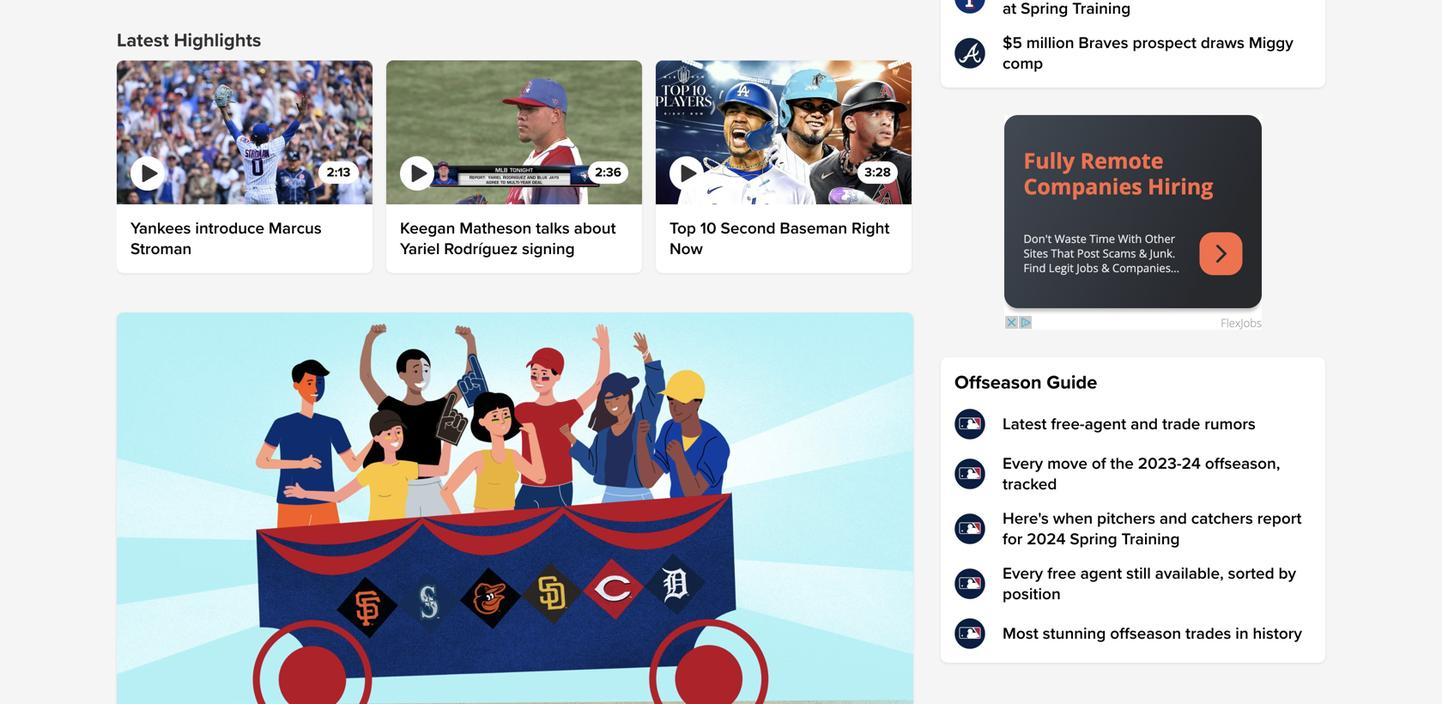 Task type: describe. For each thing, give the bounding box(es) containing it.
braves image
[[955, 38, 986, 69]]

signing
[[522, 239, 575, 259]]

mlb image for latest
[[955, 409, 986, 440]]

spring
[[1070, 529, 1118, 549]]

baseman
[[780, 218, 848, 238]]

keegan
[[400, 218, 455, 238]]

the
[[1110, 454, 1134, 473]]

$5
[[1003, 33, 1022, 53]]

latest free-agent and trade rumors link
[[955, 409, 1312, 440]]

2023-
[[1138, 454, 1182, 473]]

offseason guide
[[955, 371, 1098, 394]]

when
[[1053, 509, 1093, 528]]

second
[[721, 218, 776, 238]]

rangers image
[[955, 0, 986, 14]]

top 10 second basemen right now image
[[656, 60, 912, 204]]

top
[[670, 218, 696, 238]]

advertisement element
[[1005, 115, 1262, 330]]

yankees introduce marcus stroman image
[[117, 60, 373, 204]]

stroman
[[131, 239, 192, 259]]

6 teams that are easy to root for image
[[117, 312, 914, 704]]

braves
[[1079, 33, 1129, 53]]

million
[[1027, 33, 1075, 53]]

agent for free-
[[1085, 414, 1127, 434]]

latest for latest highlights
[[117, 29, 169, 52]]

introduce
[[195, 218, 264, 238]]

marcus
[[269, 218, 322, 238]]

move
[[1048, 454, 1088, 473]]

matheson
[[460, 218, 532, 238]]

trades
[[1186, 624, 1232, 643]]

offseason
[[955, 371, 1042, 394]]

2024
[[1027, 529, 1066, 549]]

yariel
[[400, 239, 440, 259]]

here's when pitchers and catchers report for 2024 spring training link
[[955, 508, 1312, 549]]

every move of the 2023-24 offseason, tracked
[[1003, 454, 1280, 494]]

now
[[670, 239, 703, 259]]

available,
[[1155, 564, 1224, 583]]

agent for free
[[1081, 564, 1122, 583]]

every free agent still available, sorted by position link
[[955, 563, 1312, 604]]

most
[[1003, 624, 1039, 643]]

yankees
[[131, 218, 191, 238]]

rodríguez
[[444, 239, 518, 259]]

highlights
[[174, 29, 261, 52]]

mlb image
[[955, 568, 986, 599]]

3:28 link
[[656, 60, 912, 204]]

most stunning offseason trades in history link
[[955, 618, 1312, 649]]

free
[[1048, 564, 1076, 583]]

keegan matheson talks about yariel rodríguez signing link
[[400, 218, 628, 259]]

every free agent still available, sorted by position
[[1003, 564, 1296, 604]]

mlb image for here's
[[955, 513, 986, 544]]

and for trade
[[1131, 414, 1158, 434]]

every for every free agent still available, sorted by position
[[1003, 564, 1043, 583]]

comp
[[1003, 54, 1043, 73]]

right
[[852, 218, 890, 238]]

mlb image for most
[[955, 618, 986, 649]]

2:36
[[595, 164, 621, 180]]

$5 million braves prospect draws miggy comp
[[1003, 33, 1294, 73]]



Task type: locate. For each thing, give the bounding box(es) containing it.
guide
[[1047, 371, 1098, 394]]

and left the trade
[[1131, 414, 1158, 434]]

draws
[[1201, 33, 1245, 53]]

0 vertical spatial latest
[[117, 29, 169, 52]]

rumors
[[1205, 414, 1256, 434]]

2:36 link
[[386, 60, 642, 204]]

1 horizontal spatial latest
[[1003, 414, 1047, 434]]

training
[[1122, 529, 1180, 549]]

most stunning offseason trades in history
[[1003, 624, 1302, 643]]

offseason
[[1110, 624, 1181, 643]]

1 mlb image from the top
[[955, 409, 986, 440]]

1 vertical spatial agent
[[1081, 564, 1122, 583]]

24
[[1182, 454, 1201, 473]]

tracked
[[1003, 474, 1057, 494]]

for
[[1003, 529, 1023, 549]]

agent
[[1085, 414, 1127, 434], [1081, 564, 1122, 583]]

stunning
[[1043, 624, 1106, 643]]

mlb image left tracked
[[955, 458, 986, 489]]

here's when pitchers and catchers report for 2024 spring training
[[1003, 509, 1302, 549]]

2:13 link
[[117, 60, 373, 204]]

in
[[1236, 624, 1249, 643]]

position
[[1003, 584, 1061, 604]]

every inside the every move of the 2023-24 offseason, tracked
[[1003, 454, 1043, 473]]

1 vertical spatial every
[[1003, 564, 1043, 583]]

every
[[1003, 454, 1043, 473], [1003, 564, 1043, 583]]

trade
[[1162, 414, 1201, 434]]

yankees introduce marcus stroman
[[131, 218, 322, 259]]

1 every from the top
[[1003, 454, 1043, 473]]

pitchers
[[1097, 509, 1156, 528]]

latest free-agent and trade rumors
[[1003, 414, 1256, 434]]

every for every move of the 2023-24 offseason, tracked
[[1003, 454, 1043, 473]]

$5 million braves prospect draws miggy comp link
[[955, 33, 1312, 74]]

every inside every free agent still available, sorted by position
[[1003, 564, 1043, 583]]

1 vertical spatial latest
[[1003, 414, 1047, 434]]

2:13
[[327, 164, 351, 180]]

history
[[1253, 624, 1302, 643]]

report
[[1258, 509, 1302, 528]]

latest for latest free-agent and trade rumors
[[1003, 414, 1047, 434]]

latest highlights
[[117, 29, 261, 52]]

keegan matheson talks about yariel rodríguez signing
[[400, 218, 616, 259]]

free-
[[1051, 414, 1085, 434]]

3 mlb image from the top
[[955, 513, 986, 544]]

every up the position
[[1003, 564, 1043, 583]]

1 vertical spatial and
[[1160, 509, 1187, 528]]

still
[[1126, 564, 1151, 583]]

about
[[574, 218, 616, 238]]

0 vertical spatial and
[[1131, 414, 1158, 434]]

agent down spring
[[1081, 564, 1122, 583]]

2 every from the top
[[1003, 564, 1043, 583]]

0 vertical spatial every
[[1003, 454, 1043, 473]]

0 horizontal spatial latest
[[117, 29, 169, 52]]

and for catchers
[[1160, 509, 1187, 528]]

1 horizontal spatial and
[[1160, 509, 1187, 528]]

3:28
[[865, 164, 891, 180]]

offseason,
[[1205, 454, 1280, 473]]

0 horizontal spatial and
[[1131, 414, 1158, 434]]

by
[[1279, 564, 1296, 583]]

every move of the 2023-24 offseason, tracked link
[[955, 453, 1312, 495]]

sorted
[[1228, 564, 1275, 583]]

and inside here's when pitchers and catchers report for 2024 spring training
[[1160, 509, 1187, 528]]

and up training
[[1160, 509, 1187, 528]]

here's
[[1003, 509, 1049, 528]]

every up tracked
[[1003, 454, 1043, 473]]

agent up of
[[1085, 414, 1127, 434]]

latest left highlights
[[117, 29, 169, 52]]

and
[[1131, 414, 1158, 434], [1160, 509, 1187, 528]]

0 vertical spatial agent
[[1085, 414, 1127, 434]]

top 10 second baseman right now link
[[670, 218, 898, 259]]

top 10 second baseman right now
[[670, 218, 890, 259]]

mlb image inside every move of the 2023-24 offseason, tracked link
[[955, 458, 986, 489]]

2 mlb image from the top
[[955, 458, 986, 489]]

mlb image
[[955, 409, 986, 440], [955, 458, 986, 489], [955, 513, 986, 544], [955, 618, 986, 649]]

latest
[[117, 29, 169, 52], [1003, 414, 1047, 434]]

mlb image down 'offseason' on the bottom of page
[[955, 409, 986, 440]]

mlb image left for
[[955, 513, 986, 544]]

talks
[[536, 218, 570, 238]]

mlb image inside here's when pitchers and catchers report for 2024 spring training link
[[955, 513, 986, 544]]

agent inside every free agent still available, sorted by position
[[1081, 564, 1122, 583]]

yankees introduce marcus stroman link
[[131, 218, 359, 259]]

mlb image for every
[[955, 458, 986, 489]]

10
[[700, 218, 717, 238]]

miggy
[[1249, 33, 1294, 53]]

4 mlb image from the top
[[955, 618, 986, 649]]

matheson on rodríguez signing image
[[386, 60, 642, 204]]

catchers
[[1191, 509, 1253, 528]]

of
[[1092, 454, 1106, 473]]

prospect
[[1133, 33, 1197, 53]]

mlb image down mlb image
[[955, 618, 986, 649]]

latest down offseason guide
[[1003, 414, 1047, 434]]



Task type: vqa. For each thing, say whether or not it's contained in the screenshot.
Braves 'image' on the top of the page
yes



